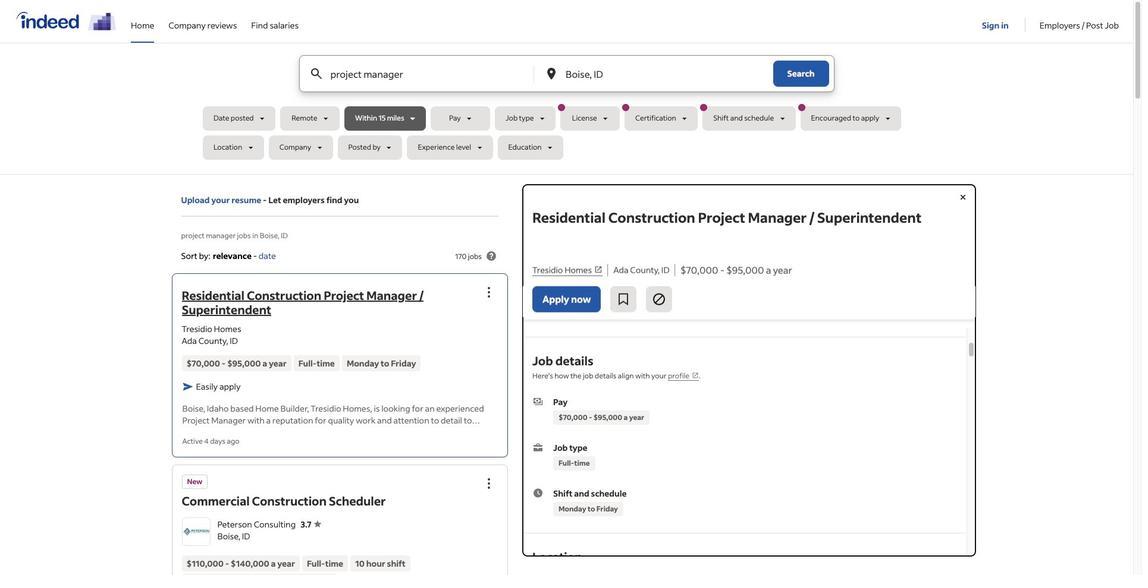 Task type: locate. For each thing, give the bounding box(es) containing it.
job actions for commercial construction scheduler is collapsed image
[[482, 477, 496, 491]]

3.7 out of five stars rating image
[[301, 519, 321, 530]]

tresidio homes (opens in a new tab) image
[[594, 260, 603, 268]]

None search field
[[203, 55, 930, 165]]

at indeed, we're committed to increasing representation of women at all levels of indeed's global workforce to at least 50% by 2030 image
[[88, 13, 117, 30]]

save this job image
[[617, 287, 631, 301]]

search: Job title, keywords, or company text field
[[328, 56, 514, 92]]



Task type: describe. For each thing, give the bounding box(es) containing it.
shift and schedule group
[[532, 479, 957, 511]]

company logo image
[[182, 518, 210, 546]]

not interested image
[[652, 287, 667, 301]]

job actions for residential construction project manager / superintendent is collapsed image
[[482, 286, 496, 300]]

help icon image
[[484, 249, 499, 264]]

job type group
[[532, 433, 957, 465]]

close job details image
[[956, 190, 970, 205]]

pay group
[[532, 388, 957, 419]]

Edit location text field
[[563, 56, 749, 92]]



Task type: vqa. For each thing, say whether or not it's contained in the screenshot.
job type "group"
yes



